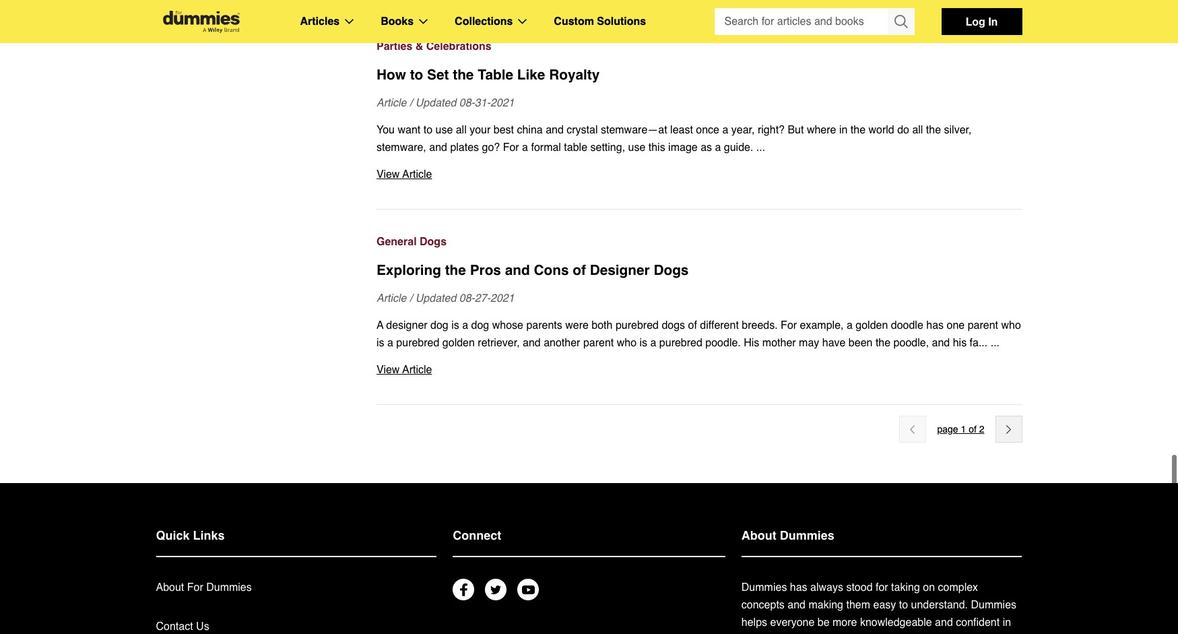 Task type: describe. For each thing, give the bounding box(es) containing it.
27-
[[475, 292, 491, 305]]

0 horizontal spatial dogs
[[420, 236, 447, 248]]

for inside you want to use all your best china and crystal stemware—at least once a year, right? but where in the world do all the silver, stemware, and plates go? for a formal table setting, use this image as a guide.
[[503, 141, 519, 154]]

0 horizontal spatial is
[[377, 337, 384, 349]]

helps
[[742, 617, 767, 629]]

dummies up confident
[[971, 599, 1017, 611]]

exploring
[[377, 262, 441, 278]]

has inside a designer dog is a dog whose parents were both purebred dogs of different breeds. for example, a golden doodle has one parent who is a purebred golden retriever, and another parent who is a purebred poodle. his mother may have been the poodle, and his fa...
[[927, 319, 944, 332]]

but
[[788, 124, 804, 136]]

another
[[544, 337, 580, 349]]

log in link
[[942, 8, 1022, 35]]

article down stemware,
[[403, 168, 432, 181]]

dogs
[[662, 319, 685, 332]]

1 all from the left
[[456, 124, 467, 136]]

like
[[517, 67, 545, 83]]

understand.
[[911, 599, 968, 611]]

image
[[668, 141, 698, 154]]

least
[[670, 124, 693, 136]]

taking
[[892, 581, 920, 594]]

different
[[700, 319, 739, 332]]

log in
[[966, 15, 998, 28]]

contact us
[[156, 621, 209, 633]]

in
[[839, 124, 848, 136]]

may
[[799, 337, 820, 349]]

solutions
[[597, 15, 646, 28]]

his
[[744, 337, 760, 349]]

best
[[494, 124, 514, 136]]

view article for exploring
[[377, 364, 432, 376]]

example,
[[800, 319, 844, 332]]

the inside a designer dog is a dog whose parents were both purebred dogs of different breeds. for example, a golden doodle has one parent who is a purebred golden retriever, and another parent who is a purebred poodle. his mother may have been the poodle, and his fa...
[[876, 337, 891, 349]]

dummies up us
[[206, 581, 252, 594]]

and up everyone
[[788, 599, 806, 611]]

the left the silver,
[[926, 124, 941, 136]]

contact
[[156, 621, 193, 633]]

and down parents
[[523, 337, 541, 349]]

doodle
[[891, 319, 924, 332]]

0 vertical spatial to
[[410, 67, 423, 83]]

about dummies
[[742, 528, 835, 542]]

custom solutions link
[[554, 13, 646, 30]]

table
[[564, 141, 588, 154]]

about for about dummies
[[742, 528, 777, 542]]

article up you
[[377, 97, 407, 109]]

how to set the table like royalty
[[377, 67, 600, 83]]

making
[[809, 599, 844, 611]]

page
[[938, 424, 959, 435]]

article down designer
[[403, 364, 432, 376]]

general dogs
[[377, 236, 447, 248]]

1 horizontal spatial purebred
[[616, 319, 659, 332]]

as
[[701, 141, 712, 154]]

31-
[[475, 97, 491, 109]]

2 dog from the left
[[471, 319, 489, 332]]

royalty
[[549, 67, 600, 83]]

and up formal
[[546, 124, 564, 136]]

and left plates
[[429, 141, 447, 154]]

/ for how
[[410, 97, 413, 109]]

table
[[478, 67, 513, 83]]

setting,
[[591, 141, 625, 154]]

do
[[898, 124, 910, 136]]

how to set the table like royalty link
[[377, 65, 1022, 85]]

2
[[979, 424, 985, 435]]

pros
[[470, 262, 501, 278]]

1 horizontal spatial golden
[[856, 319, 888, 332]]

complex
[[938, 581, 978, 594]]

and right pros
[[505, 262, 530, 278]]

and down understand.
[[935, 617, 953, 629]]

1 vertical spatial who
[[617, 337, 637, 349]]

/ for exploring
[[410, 292, 413, 305]]

confident
[[956, 617, 1000, 629]]

you
[[377, 124, 395, 136]]

of inside exploring the pros and cons of designer dogs link
[[573, 262, 586, 278]]

both
[[592, 319, 613, 332]]

custom
[[554, 15, 594, 28]]

of inside a designer dog is a dog whose parents were both purebred dogs of different breeds. for example, a golden doodle has one parent who is a purebred golden retriever, and another parent who is a purebred poodle. his mother may have been the poodle, and his fa...
[[688, 319, 697, 332]]

1 horizontal spatial dogs
[[654, 262, 689, 278]]

where
[[807, 124, 836, 136]]

quick
[[156, 528, 190, 542]]

your
[[470, 124, 491, 136]]

everyone
[[770, 617, 815, 629]]

view for exploring the pros and cons of designer dogs
[[377, 364, 400, 376]]

0 horizontal spatial purebred
[[396, 337, 440, 349]]

set
[[427, 67, 449, 83]]

exploring the pros and cons of designer dogs link
[[377, 260, 1022, 280]]

were
[[565, 319, 589, 332]]

fa...
[[970, 337, 988, 349]]

of inside page 1 of 2 button
[[969, 424, 977, 435]]

for inside a designer dog is a dog whose parents were both purebred dogs of different breeds. for example, a golden doodle has one parent who is a purebred golden retriever, and another parent who is a purebred poodle. his mother may have been the poodle, and his fa...
[[781, 319, 797, 332]]

the inside "how to set the table like royalty" link
[[453, 67, 474, 83]]

have
[[823, 337, 846, 349]]

&
[[416, 40, 423, 53]]

for
[[876, 581, 889, 594]]

more
[[833, 617, 857, 629]]

a designer dog is a dog whose parents were both purebred dogs of different breeds. for example, a golden doodle has one parent who is a purebred golden retriever, and another parent who is a purebred poodle. his mother may have been the poodle, and his fa...
[[377, 319, 1021, 349]]

1 vertical spatial parent
[[583, 337, 614, 349]]

books
[[381, 15, 414, 28]]

updated for the
[[416, 292, 456, 305]]

been
[[849, 337, 873, 349]]

dummies has always stood for taking on complex concepts and making them easy to understand. dummies helps everyone be more knowledgeable and confident 
[[742, 581, 1021, 634]]

parties & celebrations link
[[377, 38, 1022, 55]]



Task type: locate. For each thing, give the bounding box(es) containing it.
on
[[923, 581, 935, 594]]

1 horizontal spatial all
[[913, 124, 923, 136]]

use up plates
[[436, 124, 453, 136]]

0 horizontal spatial parent
[[583, 337, 614, 349]]

0 vertical spatial 2021
[[491, 97, 514, 109]]

to down taking
[[899, 599, 908, 611]]

parents
[[526, 319, 562, 332]]

the inside exploring the pros and cons of designer dogs link
[[445, 262, 466, 278]]

0 vertical spatial view article
[[377, 168, 432, 181]]

2021 up best
[[491, 97, 514, 109]]

1 horizontal spatial has
[[927, 319, 944, 332]]

view article link
[[377, 166, 1022, 183], [377, 361, 1022, 379]]

08- up your
[[459, 97, 475, 109]]

and left his
[[932, 337, 950, 349]]

1 vertical spatial about
[[156, 581, 184, 594]]

0 vertical spatial use
[[436, 124, 453, 136]]

all up plates
[[456, 124, 467, 136]]

0 horizontal spatial use
[[436, 124, 453, 136]]

1 horizontal spatial use
[[628, 141, 646, 154]]

view down stemware,
[[377, 168, 400, 181]]

view article down stemware,
[[377, 168, 432, 181]]

0 vertical spatial updated
[[416, 97, 456, 109]]

1 horizontal spatial is
[[452, 319, 459, 332]]

is
[[452, 319, 459, 332], [377, 337, 384, 349], [640, 337, 648, 349]]

2 horizontal spatial purebred
[[660, 337, 703, 349]]

dog up "retriever,"
[[471, 319, 489, 332]]

year,
[[732, 124, 755, 136]]

view down a on the bottom
[[377, 364, 400, 376]]

view article for how
[[377, 168, 432, 181]]

dogs right general
[[420, 236, 447, 248]]

concepts
[[742, 599, 785, 611]]

0 horizontal spatial for
[[187, 581, 203, 594]]

once
[[696, 124, 720, 136]]

1 horizontal spatial of
[[688, 319, 697, 332]]

article up a on the bottom
[[377, 292, 407, 305]]

for up mother
[[781, 319, 797, 332]]

cookie consent banner dialog
[[0, 586, 1178, 634]]

2 horizontal spatial of
[[969, 424, 977, 435]]

1 updated from the top
[[416, 97, 456, 109]]

1 vertical spatial for
[[781, 319, 797, 332]]

of right the dogs
[[688, 319, 697, 332]]

1 view from the top
[[377, 168, 400, 181]]

1 vertical spatial updated
[[416, 292, 456, 305]]

2 vertical spatial for
[[187, 581, 203, 594]]

dogs
[[420, 236, 447, 248], [654, 262, 689, 278]]

1 view article from the top
[[377, 168, 432, 181]]

1 vertical spatial golden
[[443, 337, 475, 349]]

open book categories image
[[419, 19, 428, 24]]

cons
[[534, 262, 569, 278]]

about for about for dummies
[[156, 581, 184, 594]]

purebred right both
[[616, 319, 659, 332]]

for
[[503, 141, 519, 154], [781, 319, 797, 332], [187, 581, 203, 594]]

stood
[[847, 581, 873, 594]]

article / updated 08-27-2021
[[377, 292, 514, 305]]

dummies
[[780, 528, 835, 542], [206, 581, 252, 594], [742, 581, 787, 594], [971, 599, 1017, 611]]

the right been
[[876, 337, 891, 349]]

has
[[927, 319, 944, 332], [790, 581, 808, 594]]

crystal
[[567, 124, 598, 136]]

2 view from the top
[[377, 364, 400, 376]]

stemware—at
[[601, 124, 667, 136]]

log
[[966, 15, 986, 28]]

of right the 1 at the bottom
[[969, 424, 977, 435]]

the right in
[[851, 124, 866, 136]]

group
[[715, 8, 915, 35]]

08- for pros
[[459, 292, 475, 305]]

0 vertical spatial who
[[1002, 319, 1021, 332]]

how
[[377, 67, 406, 83]]

logo image
[[156, 10, 246, 33]]

dummies up always
[[780, 528, 835, 542]]

Search for articles and books text field
[[715, 8, 889, 35]]

updated down exploring
[[416, 292, 456, 305]]

/
[[410, 97, 413, 109], [410, 292, 413, 305]]

china
[[517, 124, 543, 136]]

to
[[410, 67, 423, 83], [424, 124, 433, 136], [899, 599, 908, 611]]

view article down designer
[[377, 364, 432, 376]]

the
[[453, 67, 474, 83], [851, 124, 866, 136], [926, 124, 941, 136], [445, 262, 466, 278], [876, 337, 891, 349]]

golden left "retriever,"
[[443, 337, 475, 349]]

has left one
[[927, 319, 944, 332]]

0 horizontal spatial all
[[456, 124, 467, 136]]

1 horizontal spatial who
[[1002, 319, 1021, 332]]

always
[[811, 581, 844, 594]]

his
[[953, 337, 967, 349]]

to left set
[[410, 67, 423, 83]]

a
[[377, 319, 384, 332]]

a
[[723, 124, 729, 136], [522, 141, 528, 154], [715, 141, 721, 154], [462, 319, 468, 332], [847, 319, 853, 332], [387, 337, 393, 349], [651, 337, 657, 349]]

1 vertical spatial 08-
[[459, 292, 475, 305]]

/ up want
[[410, 97, 413, 109]]

0 vertical spatial parent
[[968, 319, 999, 332]]

collections
[[455, 15, 513, 28]]

1 horizontal spatial dog
[[471, 319, 489, 332]]

0 vertical spatial has
[[927, 319, 944, 332]]

dummies up concepts
[[742, 581, 787, 594]]

1 view article link from the top
[[377, 166, 1022, 183]]

1 vertical spatial to
[[424, 124, 433, 136]]

page 1 of 2 button
[[938, 421, 985, 437]]

2 horizontal spatial is
[[640, 337, 648, 349]]

view article link down as
[[377, 166, 1022, 183]]

connect
[[453, 528, 501, 542]]

1 vertical spatial view article
[[377, 364, 432, 376]]

links
[[193, 528, 225, 542]]

articles
[[300, 15, 340, 28]]

about for dummies link
[[156, 581, 252, 594]]

to right want
[[424, 124, 433, 136]]

parent
[[968, 319, 999, 332], [583, 337, 614, 349]]

08-
[[459, 97, 475, 109], [459, 292, 475, 305]]

0 vertical spatial golden
[[856, 319, 888, 332]]

dog
[[431, 319, 449, 332], [471, 319, 489, 332]]

2 vertical spatial to
[[899, 599, 908, 611]]

who right one
[[1002, 319, 1021, 332]]

exploring the pros and cons of designer dogs
[[377, 262, 689, 278]]

1 vertical spatial dogs
[[654, 262, 689, 278]]

0 vertical spatial for
[[503, 141, 519, 154]]

poodle,
[[894, 337, 929, 349]]

retriever,
[[478, 337, 520, 349]]

updated for to
[[416, 97, 456, 109]]

the right set
[[453, 67, 474, 83]]

1 08- from the top
[[459, 97, 475, 109]]

2 horizontal spatial for
[[781, 319, 797, 332]]

the left pros
[[445, 262, 466, 278]]

2021
[[491, 97, 514, 109], [491, 292, 514, 305]]

in
[[989, 15, 998, 28]]

0 vertical spatial about
[[742, 528, 777, 542]]

parties & celebrations
[[377, 40, 492, 53]]

general dogs link
[[377, 233, 1022, 251]]

use down 'stemware—at'
[[628, 141, 646, 154]]

world
[[869, 124, 895, 136]]

celebrations
[[426, 40, 492, 53]]

to inside dummies has always stood for taking on complex concepts and making them easy to understand. dummies helps everyone be more knowledgeable and confident
[[899, 599, 908, 611]]

0 vertical spatial /
[[410, 97, 413, 109]]

for down best
[[503, 141, 519, 154]]

2 all from the left
[[913, 124, 923, 136]]

0 vertical spatial view article link
[[377, 166, 1022, 183]]

you want to use all your best china and crystal stemware—at least once a year, right? but where in the world do all the silver, stemware, and plates go? for a formal table setting, use this image as a guide.
[[377, 124, 972, 154]]

1 horizontal spatial for
[[503, 141, 519, 154]]

1 horizontal spatial about
[[742, 528, 777, 542]]

0 horizontal spatial golden
[[443, 337, 475, 349]]

2 view article from the top
[[377, 364, 432, 376]]

0 horizontal spatial has
[[790, 581, 808, 594]]

1 vertical spatial use
[[628, 141, 646, 154]]

purebred down designer
[[396, 337, 440, 349]]

poodle.
[[706, 337, 741, 349]]

knowledgeable
[[860, 617, 932, 629]]

1 vertical spatial view
[[377, 364, 400, 376]]

formal
[[531, 141, 561, 154]]

parent up fa...
[[968, 319, 999, 332]]

2021 up whose
[[491, 292, 514, 305]]

updated down set
[[416, 97, 456, 109]]

has inside dummies has always stood for taking on complex concepts and making them easy to understand. dummies helps everyone be more knowledgeable and confident
[[790, 581, 808, 594]]

stemware,
[[377, 141, 426, 154]]

2021 for the
[[491, 97, 514, 109]]

has left always
[[790, 581, 808, 594]]

08- for set
[[459, 97, 475, 109]]

2 / from the top
[[410, 292, 413, 305]]

1 vertical spatial of
[[688, 319, 697, 332]]

designer
[[386, 319, 428, 332]]

view article link for how to set the table like royalty
[[377, 166, 1022, 183]]

2 vertical spatial of
[[969, 424, 977, 435]]

2 view article link from the top
[[377, 361, 1022, 379]]

guide.
[[724, 141, 754, 154]]

of right cons
[[573, 262, 586, 278]]

open article categories image
[[345, 19, 354, 24]]

one
[[947, 319, 965, 332]]

use
[[436, 124, 453, 136], [628, 141, 646, 154]]

mother
[[763, 337, 796, 349]]

0 horizontal spatial of
[[573, 262, 586, 278]]

open collections list image
[[518, 19, 527, 24]]

golden
[[856, 319, 888, 332], [443, 337, 475, 349]]

1 vertical spatial /
[[410, 292, 413, 305]]

2021 for and
[[491, 292, 514, 305]]

updated
[[416, 97, 456, 109], [416, 292, 456, 305]]

/ up designer
[[410, 292, 413, 305]]

2 updated from the top
[[416, 292, 456, 305]]

1 horizontal spatial parent
[[968, 319, 999, 332]]

parent down both
[[583, 337, 614, 349]]

want
[[398, 124, 421, 136]]

page 1 of 2
[[938, 424, 985, 435]]

0 vertical spatial view
[[377, 168, 400, 181]]

0 vertical spatial of
[[573, 262, 586, 278]]

and
[[546, 124, 564, 136], [429, 141, 447, 154], [505, 262, 530, 278], [523, 337, 541, 349], [932, 337, 950, 349], [788, 599, 806, 611], [935, 617, 953, 629]]

0 horizontal spatial who
[[617, 337, 637, 349]]

golden up been
[[856, 319, 888, 332]]

all right "do"
[[913, 124, 923, 136]]

1 vertical spatial view article link
[[377, 361, 1022, 379]]

us
[[196, 621, 209, 633]]

breeds.
[[742, 319, 778, 332]]

them
[[847, 599, 871, 611]]

view for how to set the table like royalty
[[377, 168, 400, 181]]

about
[[742, 528, 777, 542], [156, 581, 184, 594]]

for up us
[[187, 581, 203, 594]]

easy
[[874, 599, 896, 611]]

view article link for exploring the pros and cons of designer dogs
[[377, 361, 1022, 379]]

1 / from the top
[[410, 97, 413, 109]]

purebred down the dogs
[[660, 337, 703, 349]]

dogs down general dogs link
[[654, 262, 689, 278]]

1 dog from the left
[[431, 319, 449, 332]]

be
[[818, 617, 830, 629]]

0 vertical spatial dogs
[[420, 236, 447, 248]]

to inside you want to use all your best china and crystal stemware—at least once a year, right? but where in the world do all the silver, stemware, and plates go? for a formal table setting, use this image as a guide.
[[424, 124, 433, 136]]

1 vertical spatial 2021
[[491, 292, 514, 305]]

0 horizontal spatial dog
[[431, 319, 449, 332]]

designer
[[590, 262, 650, 278]]

1 vertical spatial has
[[790, 581, 808, 594]]

about for dummies
[[156, 581, 252, 594]]

plates
[[450, 141, 479, 154]]

2 2021 from the top
[[491, 292, 514, 305]]

parties
[[377, 40, 413, 53]]

1
[[961, 424, 966, 435]]

right?
[[758, 124, 785, 136]]

silver,
[[944, 124, 972, 136]]

0 horizontal spatial about
[[156, 581, 184, 594]]

who right the another
[[617, 337, 637, 349]]

1 2021 from the top
[[491, 97, 514, 109]]

article / updated 08-31-2021
[[377, 97, 514, 109]]

08- down pros
[[459, 292, 475, 305]]

dog down article / updated 08-27-2021
[[431, 319, 449, 332]]

view article link down a designer dog is a dog whose parents were both purebred dogs of different breeds. for example, a golden doodle has one parent who is a purebred golden retriever, and another parent who is a purebred poodle. his mother may have been the poodle, and his fa...
[[377, 361, 1022, 379]]

0 vertical spatial 08-
[[459, 97, 475, 109]]

2 08- from the top
[[459, 292, 475, 305]]



Task type: vqa. For each thing, say whether or not it's contained in the screenshot.
the Mediterranean on the left bottom
no



